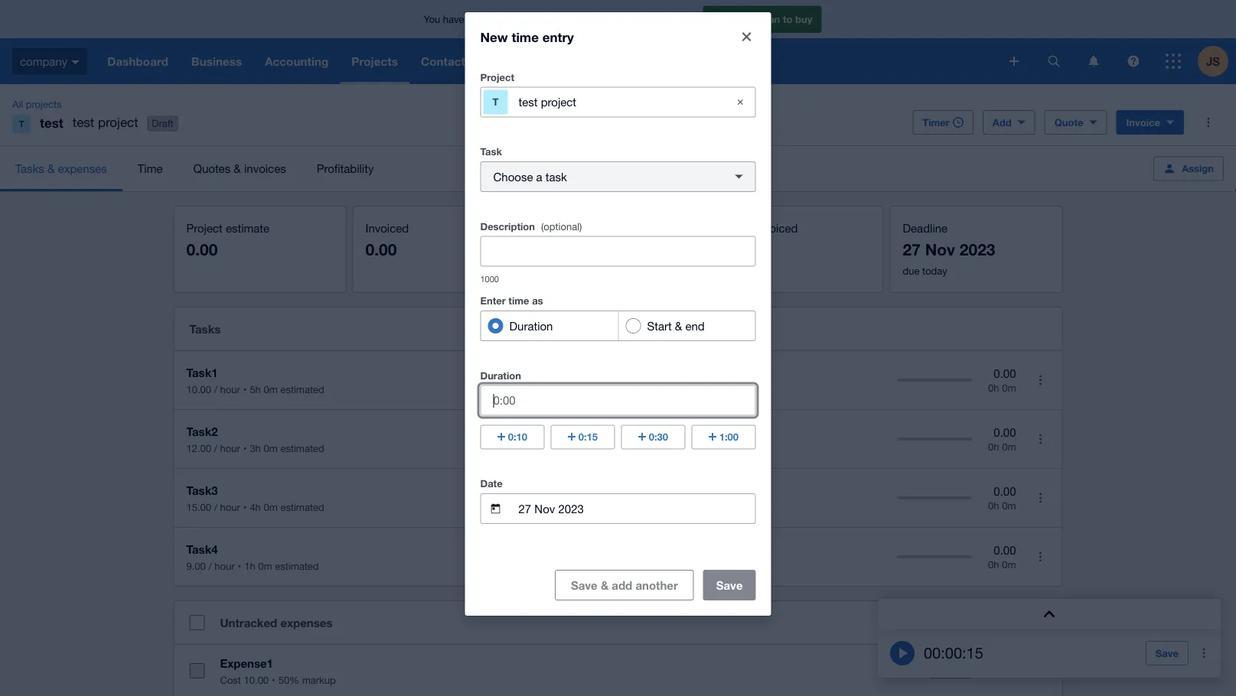 Task type: vqa. For each thing, say whether or not it's contained in the screenshot.


Task type: locate. For each thing, give the bounding box(es) containing it.
project
[[480, 71, 514, 83], [186, 221, 223, 235]]

a inside js banner
[[751, 13, 757, 25]]

time down draft
[[138, 162, 163, 175]]

expenses down test project
[[58, 162, 107, 175]]

0 horizontal spatial 10.00
[[186, 383, 211, 395]]

0.00
[[186, 240, 218, 259], [365, 240, 397, 259], [994, 367, 1016, 381], [994, 426, 1016, 440], [994, 485, 1016, 498], [994, 544, 1016, 557]]

invoices
[[244, 162, 286, 175]]

profitability
[[317, 162, 374, 175]]

time down in
[[512, 29, 539, 44]]

quotes & invoices link
[[178, 146, 301, 191]]

1 vertical spatial choose
[[493, 170, 533, 183]]

0.00 0h 0m for task3
[[988, 485, 1016, 512]]

end
[[685, 319, 705, 333]]

0 vertical spatial choose
[[712, 13, 749, 25]]

another
[[636, 579, 678, 592]]

/ down task3
[[214, 501, 217, 513]]

0.00 0h 0m for task4
[[988, 544, 1016, 570]]

1 vertical spatial time
[[508, 295, 529, 307]]

description (optional)
[[480, 220, 582, 232]]

0 vertical spatial 10.00
[[186, 383, 211, 395]]

10.00 down task1
[[186, 383, 211, 395]]

a
[[751, 13, 757, 25], [536, 170, 542, 183]]

& right quotes
[[234, 162, 241, 175]]

estimated right 4h
[[280, 501, 324, 513]]

tasks down all projects link
[[15, 162, 44, 175]]

add
[[993, 116, 1012, 128], [1013, 617, 1032, 629]]

& inside enter time as 'group'
[[675, 319, 682, 333]]

4h
[[250, 501, 261, 513]]

1 horizontal spatial project
[[480, 71, 514, 83]]

new time entry dialog
[[465, 12, 771, 639]]

time
[[512, 29, 539, 44], [508, 295, 529, 307]]

task3 15.00 / hour • 4h 0m estimated
[[186, 484, 324, 513]]

2 test from the left
[[73, 115, 94, 130]]

• left 50%
[[272, 674, 275, 686]]

time
[[138, 162, 163, 175], [545, 221, 570, 235]]

0 horizontal spatial project
[[186, 221, 223, 235]]

choose inside js banner
[[712, 13, 749, 25]]

tasks inside tasks & expenses "link"
[[15, 162, 44, 175]]

description
[[480, 220, 535, 232]]

clear image
[[725, 87, 756, 117]]

15.00 inside task3 15.00 / hour • 4h 0m estimated
[[186, 501, 211, 513]]

duration
[[509, 319, 553, 333], [480, 370, 521, 382]]

/ inside task2 12.00 / hour • 3h 0m estimated
[[214, 442, 217, 454]]

plan
[[760, 13, 780, 25]]

0 vertical spatial save button
[[703, 570, 756, 601]]

1 vertical spatial save button
[[1146, 641, 1189, 666]]

time right description
[[545, 221, 570, 235]]

• inside task2 12.00 / hour • 3h 0m estimated
[[243, 442, 247, 454]]

1 horizontal spatial 10.00
[[244, 674, 269, 686]]

& left add
[[601, 579, 609, 592]]

1 vertical spatial a
[[536, 170, 542, 183]]

invoice button
[[1116, 110, 1184, 135]]

& left end
[[675, 319, 682, 333]]

new
[[480, 29, 508, 44]]

1 vertical spatial time
[[545, 221, 570, 235]]

& inside button
[[601, 579, 609, 592]]

2 horizontal spatial save
[[1156, 648, 1179, 659]]

add
[[612, 579, 632, 592]]

0.00 0h 0m
[[988, 367, 1016, 394], [988, 426, 1016, 453], [988, 485, 1016, 512], [988, 544, 1016, 570]]

t down all
[[19, 119, 24, 129]]

estimated right 1h in the left of the page
[[275, 560, 319, 572]]

0 horizontal spatial tasks
[[15, 162, 44, 175]]

•
[[243, 383, 247, 395], [243, 442, 247, 454], [243, 501, 247, 513], [238, 560, 241, 572], [272, 674, 275, 686]]

tasks up task1
[[189, 322, 221, 336]]

Date field
[[517, 494, 755, 524]]

0h for task4
[[988, 559, 999, 570]]

estimated right 3h at the left
[[280, 442, 324, 454]]

svg image up invoice
[[1128, 55, 1139, 67]]

1 vertical spatial expenses
[[280, 616, 333, 630]]

time left as
[[508, 295, 529, 307]]

duration down as
[[509, 319, 553, 333]]

hour for task2
[[220, 442, 240, 454]]

choose inside popup button
[[493, 170, 533, 183]]

1 horizontal spatial expenses
[[280, 616, 333, 630]]

hour inside "task4 9.00 / hour • 1h 0m estimated"
[[215, 560, 235, 572]]

svg image inside company popup button
[[71, 60, 79, 64]]

& left expenses
[[573, 221, 580, 235]]

hour inside the task1 10.00 / hour • 5h 0m estimated
[[220, 383, 240, 395]]

choose
[[712, 13, 749, 25], [493, 170, 533, 183]]

days
[[481, 13, 503, 25]]

4 0.00 0h 0m from the top
[[988, 544, 1016, 570]]

save inside button
[[571, 579, 598, 592]]

/ down task1
[[214, 383, 217, 395]]

estimated inside the task1 10.00 / hour • 5h 0m estimated
[[280, 383, 324, 395]]

1 vertical spatial 15.00
[[987, 665, 1016, 678]]

project inside project estimate 0.00
[[186, 221, 223, 235]]

0 vertical spatial project
[[480, 71, 514, 83]]

• inside "task4 9.00 / hour • 1h 0m estimated"
[[238, 560, 241, 572]]

estimated for task2
[[280, 442, 324, 454]]

/ right 9.00
[[209, 560, 212, 572]]

a inside popup button
[[536, 170, 542, 183]]

estimated right 5h
[[280, 383, 324, 395]]

2 horizontal spatial svg image
[[1166, 54, 1181, 69]]

3h
[[250, 442, 261, 454]]

1 vertical spatial add
[[1013, 617, 1032, 629]]

save for save & add another
[[571, 579, 598, 592]]

tasks for tasks & expenses
[[15, 162, 44, 175]]

&
[[47, 162, 55, 175], [234, 162, 241, 175], [573, 221, 580, 235], [675, 319, 682, 333], [601, 579, 609, 592]]

features
[[658, 13, 694, 25]]

1 horizontal spatial svg image
[[1128, 55, 1139, 67]]

test project
[[73, 115, 138, 130]]

expenses up the expense1 cost 10.00 • 50% markup
[[280, 616, 333, 630]]

1 horizontal spatial add
[[1013, 617, 1032, 629]]

& for start
[[675, 319, 682, 333]]

hour left 1h in the left of the page
[[215, 560, 235, 572]]

hour inside task2 12.00 / hour • 3h 0m estimated
[[220, 442, 240, 454]]

/ for task3
[[214, 501, 217, 513]]

0 horizontal spatial svg image
[[71, 60, 79, 64]]

1:00
[[719, 431, 739, 443]]

hour for task1
[[220, 383, 240, 395]]

task1 10.00 / hour • 5h 0m estimated
[[186, 366, 324, 395]]

choose for choose a plan to buy
[[712, 13, 749, 25]]

nov
[[925, 240, 955, 259]]

0 vertical spatial duration
[[509, 319, 553, 333]]

save button
[[703, 570, 756, 601], [1146, 641, 1189, 666]]

None text field
[[481, 237, 755, 266]]

test left project
[[73, 115, 94, 130]]

• left 3h at the left
[[243, 442, 247, 454]]

test down projects
[[40, 115, 63, 130]]

/ inside "task4 9.00 / hour • 1h 0m estimated"
[[209, 560, 212, 572]]

1 horizontal spatial tasks
[[189, 322, 221, 336]]

10.00
[[186, 383, 211, 395], [244, 674, 269, 686]]

1 vertical spatial tasks
[[189, 322, 221, 336]]

Find or choose a project field
[[517, 88, 719, 117]]

tasks
[[15, 162, 44, 175], [189, 322, 221, 336]]

2 0h from the top
[[988, 441, 999, 453]]

1 vertical spatial add button
[[1003, 611, 1056, 635]]

profitability link
[[301, 146, 389, 191]]

1 horizontal spatial time
[[545, 221, 570, 235]]

10.00 inside the expense1 cost 10.00 • 50% markup
[[244, 674, 269, 686]]

0 vertical spatial add
[[993, 116, 1012, 128]]

/ for task2
[[214, 442, 217, 454]]

• left 5h
[[243, 383, 247, 395]]

a left plan
[[751, 13, 757, 25]]

0h for task3
[[988, 500, 999, 512]]

& down projects
[[47, 162, 55, 175]]

4 0h from the top
[[988, 559, 999, 570]]

2 0.00 0h 0m from the top
[[988, 426, 1016, 453]]

0.00 for task1
[[994, 367, 1016, 381]]

trial,
[[555, 13, 574, 25]]

1 horizontal spatial choose
[[712, 13, 749, 25]]

test for test
[[40, 115, 63, 130]]

deadline
[[903, 221, 948, 235]]

project inside new time entry dialog
[[480, 71, 514, 83]]

0 horizontal spatial save
[[571, 579, 598, 592]]

0 vertical spatial time
[[138, 162, 163, 175]]

invoiced
[[755, 221, 798, 235]]

1 horizontal spatial test
[[73, 115, 94, 130]]

add for add popup button to the bottom
[[1013, 617, 1032, 629]]

assign
[[1182, 163, 1214, 175]]

0h
[[988, 382, 999, 394], [988, 441, 999, 453], [988, 500, 999, 512], [988, 559, 999, 570]]

• inside the task1 10.00 / hour • 5h 0m estimated
[[243, 383, 247, 395]]

1 vertical spatial t
[[19, 119, 24, 129]]

expenses inside "link"
[[58, 162, 107, 175]]

1 vertical spatial duration
[[480, 370, 521, 382]]

svg image
[[1166, 54, 1181, 69], [1128, 55, 1139, 67], [71, 60, 79, 64]]

all projects
[[12, 98, 62, 110]]

/ inside task3 15.00 / hour • 4h 0m estimated
[[214, 501, 217, 513]]

task
[[480, 146, 502, 158]]

tasks for tasks
[[189, 322, 221, 336]]

• left 4h
[[243, 501, 247, 513]]

hour inside task3 15.00 / hour • 4h 0m estimated
[[220, 501, 240, 513]]

project for project estimate 0.00
[[186, 221, 223, 235]]

estimated inside task2 12.00 / hour • 3h 0m estimated
[[280, 442, 324, 454]]

project left estimate
[[186, 221, 223, 235]]

1:00 button
[[692, 425, 756, 450]]

estimated inside "task4 9.00 / hour • 1h 0m estimated"
[[275, 560, 319, 572]]

0:10
[[508, 431, 527, 443]]

0 vertical spatial 15.00
[[186, 501, 211, 513]]

0:15
[[578, 431, 598, 443]]

0 vertical spatial tasks
[[15, 162, 44, 175]]

estimated inside task3 15.00 / hour • 4h 0m estimated
[[280, 501, 324, 513]]

date
[[480, 478, 503, 490]]

enter time as group
[[480, 311, 756, 341]]

estimated
[[280, 383, 324, 395], [280, 442, 324, 454], [280, 501, 324, 513], [275, 560, 319, 572]]

0 vertical spatial a
[[751, 13, 757, 25]]

0.00 for task3
[[994, 485, 1016, 498]]

choose down task
[[493, 170, 533, 183]]

you
[[424, 13, 440, 25]]

• inside task3 15.00 / hour • 4h 0m estimated
[[243, 501, 247, 513]]

to
[[783, 13, 793, 25]]

0h for task2
[[988, 441, 999, 453]]

invoice
[[1126, 116, 1160, 128]]

quotes
[[193, 162, 231, 175]]

svg image left the js
[[1166, 54, 1181, 69]]

0 horizontal spatial expenses
[[58, 162, 107, 175]]

3 0.00 0h 0m from the top
[[988, 485, 1016, 512]]

project estimate 0.00
[[186, 221, 270, 259]]

1 horizontal spatial 15.00
[[987, 665, 1016, 678]]

svg image right company
[[71, 60, 79, 64]]

hour left 3h at the left
[[220, 442, 240, 454]]

1 horizontal spatial save button
[[1146, 641, 1189, 666]]

0 vertical spatial expenses
[[58, 162, 107, 175]]

duration up 0:10 button
[[480, 370, 521, 382]]

& inside "link"
[[47, 162, 55, 175]]

0 horizontal spatial add
[[993, 116, 1012, 128]]

/
[[214, 383, 217, 395], [214, 442, 217, 454], [214, 501, 217, 513], [209, 560, 212, 572]]

test for test project
[[73, 115, 94, 130]]

0m inside "task4 9.00 / hour • 1h 0m estimated"
[[258, 560, 272, 572]]

choose up close image
[[712, 13, 749, 25]]

loading progress bar
[[593, 532, 656, 639]]

entry
[[542, 29, 574, 44]]

test
[[40, 115, 63, 130], [73, 115, 94, 130]]

have
[[443, 13, 464, 25]]

1 horizontal spatial save
[[716, 579, 743, 592]]

0 horizontal spatial choose
[[493, 170, 533, 183]]

3 0h from the top
[[988, 500, 999, 512]]

save
[[571, 579, 598, 592], [716, 579, 743, 592], [1156, 648, 1179, 659]]

• left 1h in the left of the page
[[238, 560, 241, 572]]

0.00 for task4
[[994, 544, 1016, 557]]

/ right 12.00
[[214, 442, 217, 454]]

svg image
[[1048, 55, 1060, 67], [1089, 55, 1099, 67], [1010, 57, 1019, 66]]

hour
[[220, 383, 240, 395], [220, 442, 240, 454], [220, 501, 240, 513], [215, 560, 235, 572]]

hour left 4h
[[220, 501, 240, 513]]

all projects link
[[6, 96, 68, 112]]

0 horizontal spatial a
[[536, 170, 542, 183]]

includes
[[606, 13, 643, 25]]

t
[[493, 96, 499, 108], [19, 119, 24, 129]]

0:30 button
[[621, 425, 685, 450]]

1 test from the left
[[40, 115, 63, 130]]

task2 12.00 / hour • 3h 0m estimated
[[186, 425, 324, 454]]

project down new
[[480, 71, 514, 83]]

a left task
[[536, 170, 542, 183]]

0 vertical spatial add button
[[983, 110, 1035, 135]]

choose a plan to buy
[[712, 13, 812, 25]]

t up task
[[493, 96, 499, 108]]

0 vertical spatial t
[[493, 96, 499, 108]]

1 0.00 0h 0m from the top
[[988, 367, 1016, 394]]

0m
[[1002, 382, 1016, 394], [264, 383, 278, 395], [1002, 441, 1016, 453], [264, 442, 278, 454], [1002, 500, 1016, 512], [264, 501, 278, 513], [1002, 559, 1016, 570], [258, 560, 272, 572]]

add button
[[983, 110, 1035, 135], [1003, 611, 1056, 635]]

none text field inside new time entry dialog
[[481, 237, 755, 266]]

1 0h from the top
[[988, 382, 999, 394]]

hour left 5h
[[220, 383, 240, 395]]

all
[[12, 98, 23, 110]]

duration inside enter time as 'group'
[[509, 319, 553, 333]]

1 horizontal spatial t
[[493, 96, 499, 108]]

& for save
[[601, 579, 609, 592]]

0 horizontal spatial test
[[40, 115, 63, 130]]

hour for task4
[[215, 560, 235, 572]]

1 horizontal spatial a
[[751, 13, 757, 25]]

0 horizontal spatial time
[[138, 162, 163, 175]]

start & end
[[647, 319, 705, 333]]

1 vertical spatial project
[[186, 221, 223, 235]]

/ inside the task1 10.00 / hour • 5h 0m estimated
[[214, 383, 217, 395]]

10.00 down the expense1
[[244, 674, 269, 686]]

0 horizontal spatial 15.00
[[186, 501, 211, 513]]

1 vertical spatial 10.00
[[244, 674, 269, 686]]

0 vertical spatial time
[[512, 29, 539, 44]]

0m inside the task1 10.00 / hour • 5h 0m estimated
[[264, 383, 278, 395]]



Task type: describe. For each thing, give the bounding box(es) containing it.
invoiced 0.00
[[365, 221, 409, 259]]

0:10 button
[[480, 425, 545, 450]]

27
[[903, 240, 921, 259]]

assign button
[[1154, 157, 1224, 181]]

expenses
[[583, 221, 633, 235]]

• for task4
[[238, 560, 241, 572]]

estimated for task4
[[275, 560, 319, 572]]

invoiced
[[365, 221, 409, 235]]

task4
[[186, 543, 218, 556]]

9.00
[[186, 560, 206, 572]]

company
[[20, 55, 68, 68]]

estimated for task3
[[280, 501, 324, 513]]

markup
[[302, 674, 336, 686]]

estimated for task1
[[280, 383, 324, 395]]

close button
[[731, 21, 762, 52]]

time & expenses
[[545, 221, 633, 235]]

0:30
[[649, 431, 668, 443]]

a for plan
[[751, 13, 757, 25]]

• inside the expense1 cost 10.00 • 50% markup
[[272, 674, 275, 686]]

tasks & expenses
[[15, 162, 107, 175]]

start
[[647, 319, 672, 333]]

0.00 0h 0m for task1
[[988, 367, 1016, 394]]

due
[[903, 265, 920, 277]]

timer
[[923, 116, 950, 128]]

quote
[[1054, 116, 1083, 128]]

0 horizontal spatial t
[[19, 119, 24, 129]]

time link
[[122, 146, 178, 191]]

today
[[922, 265, 947, 277]]

0m inside task3 15.00 / hour • 4h 0m estimated
[[264, 501, 278, 513]]

to
[[724, 221, 736, 235]]

time for time
[[138, 162, 163, 175]]

hour for task3
[[220, 501, 240, 513]]

0.00 inside invoiced 0.00
[[365, 240, 397, 259]]

start timer image
[[890, 641, 915, 666]]

choose a task
[[493, 170, 567, 183]]

task
[[546, 170, 567, 183]]

in
[[522, 13, 530, 25]]

save for save button to the bottom
[[1156, 648, 1179, 659]]

draft
[[152, 118, 174, 129]]

& for quotes
[[234, 162, 241, 175]]

untracked
[[220, 616, 277, 630]]

12.00
[[186, 442, 211, 454]]

0 horizontal spatial save button
[[703, 570, 756, 601]]

& for time
[[573, 221, 580, 235]]

0h for task1
[[988, 382, 999, 394]]

projects
[[26, 98, 62, 110]]

1h
[[244, 560, 255, 572]]

tasks & expenses link
[[0, 146, 122, 191]]

new time entry
[[480, 29, 574, 44]]

estimate
[[226, 221, 270, 235]]

js button
[[1198, 38, 1236, 84]]

project for project
[[480, 71, 514, 83]]

left
[[506, 13, 520, 25]]

js banner
[[0, 0, 1236, 84]]

choose a task button
[[480, 162, 756, 192]]

add for the top add popup button
[[993, 116, 1012, 128]]

time for new
[[512, 29, 539, 44]]

expense1
[[220, 657, 273, 671]]

task2
[[186, 425, 218, 439]]

enter time as
[[480, 295, 543, 307]]

0.00 0h 0m for task2
[[988, 426, 1016, 453]]

as
[[532, 295, 543, 307]]

t inside dialog
[[493, 96, 499, 108]]

0m inside task2 12.00 / hour • 3h 0m estimated
[[264, 442, 278, 454]]

• for task1
[[243, 383, 247, 395]]

quote button
[[1045, 110, 1107, 135]]

0.00 inside project estimate 0.00
[[186, 240, 218, 259]]

Duration field
[[481, 386, 755, 415]]

enter
[[480, 295, 506, 307]]

be
[[739, 221, 752, 235]]

task1
[[186, 366, 218, 380]]

• for task3
[[243, 501, 247, 513]]

5h
[[250, 383, 261, 395]]

/ for task4
[[209, 560, 212, 572]]

save & add another button
[[555, 532, 694, 639]]

0 horizontal spatial svg image
[[1010, 57, 1019, 66]]

cost
[[220, 674, 241, 686]]

your
[[533, 13, 552, 25]]

expense1 cost 10.00 • 50% markup
[[220, 657, 336, 686]]

/ for task1
[[214, 383, 217, 395]]

1000
[[480, 274, 499, 284]]

save & add another
[[571, 579, 678, 592]]

close image
[[742, 32, 751, 41]]

choose for choose a task
[[493, 170, 533, 183]]

31.00
[[724, 240, 762, 259]]

save for the leftmost save button
[[716, 579, 743, 592]]

(optional)
[[541, 220, 582, 232]]

00:00:15
[[924, 644, 983, 662]]

2023
[[960, 240, 995, 259]]

2 horizontal spatial svg image
[[1089, 55, 1099, 67]]

deadline 27 nov 2023 due today
[[903, 221, 995, 277]]

24
[[467, 13, 478, 25]]

0:15 button
[[551, 425, 615, 450]]

js
[[1206, 54, 1220, 68]]

all
[[646, 13, 655, 25]]

project
[[98, 115, 138, 130]]

time for enter
[[508, 295, 529, 307]]

• for task2
[[243, 442, 247, 454]]

you have 24 days left in your trial, which includes all features
[[424, 13, 694, 25]]

a for task
[[536, 170, 542, 183]]

time for time & expenses
[[545, 221, 570, 235]]

10.00 inside the task1 10.00 / hour • 5h 0m estimated
[[186, 383, 211, 395]]

0.00 for task2
[[994, 426, 1016, 440]]

timer button
[[913, 110, 974, 135]]

& for tasks
[[47, 162, 55, 175]]

buy
[[795, 13, 812, 25]]

1 horizontal spatial svg image
[[1048, 55, 1060, 67]]



